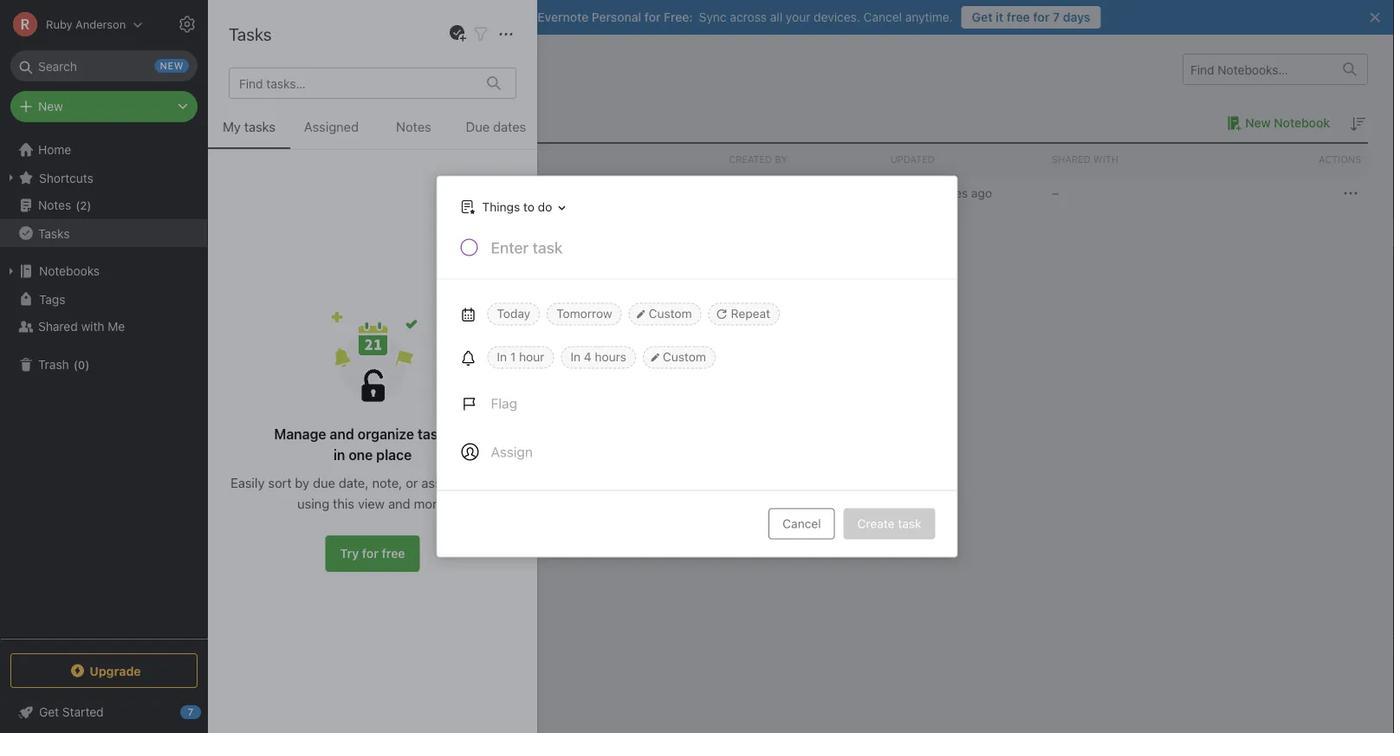Task type: vqa. For each thing, say whether or not it's contained in the screenshot.
first tab from the right
no



Task type: locate. For each thing, give the bounding box(es) containing it.
1 vertical spatial notes
[[38, 198, 71, 212]]

assigned button
[[290, 116, 373, 149]]

for
[[645, 10, 661, 24], [1034, 10, 1050, 24], [362, 547, 379, 561]]

(
[[76, 199, 80, 212], [73, 358, 78, 371]]

0 horizontal spatial and
[[330, 426, 354, 443]]

notes ( 2 )
[[38, 198, 91, 212]]

0 horizontal spatial in
[[497, 350, 507, 364]]

1 vertical spatial custom
[[663, 350, 706, 364]]

sort
[[268, 475, 292, 490]]

) for trash
[[85, 358, 90, 371]]

tasks inside manage and organize tasks all in one place
[[418, 426, 453, 443]]

tasks down 'notes ( 2 )'
[[38, 226, 70, 240]]

notebooks up notebook
[[234, 59, 317, 79]]

( inside 'notes ( 2 )'
[[76, 199, 80, 212]]

try inside button
[[340, 547, 359, 561]]

1 vertical spatial free
[[382, 547, 405, 561]]

my tasks
[[223, 119, 276, 134]]

0 vertical spatial notes
[[396, 119, 432, 134]]

1 horizontal spatial notes
[[396, 119, 432, 134]]

with
[[1094, 154, 1119, 165]]

0 vertical spatial cancel
[[864, 10, 902, 24]]

tasks right my
[[244, 119, 276, 134]]

new up home
[[38, 99, 63, 114]]

in inside button
[[497, 350, 507, 364]]

1 vertical spatial (
[[73, 358, 78, 371]]

( for trash
[[73, 358, 78, 371]]

all
[[770, 10, 783, 24], [456, 426, 471, 443]]

notes left 2
[[38, 198, 71, 212]]

for inside button
[[1034, 10, 1050, 24]]

1
[[234, 115, 240, 130], [510, 350, 516, 364]]

0 horizontal spatial new
[[38, 99, 63, 114]]

and up in
[[330, 426, 354, 443]]

cell
[[722, 176, 884, 211]]

2 horizontal spatial for
[[1034, 10, 1050, 24]]

1 vertical spatial custom button
[[643, 346, 716, 369]]

( inside trash ( 0 )
[[73, 358, 78, 371]]

free
[[1007, 10, 1030, 24], [382, 547, 405, 561]]

for left free:
[[645, 10, 661, 24]]

view
[[358, 496, 385, 511]]

created
[[729, 154, 773, 165]]

in left hour
[[497, 350, 507, 364]]

free right it
[[1007, 10, 1030, 24]]

first notebook row
[[234, 176, 1369, 211]]

free for for
[[382, 547, 405, 561]]

get it free for 7 days
[[972, 10, 1091, 24]]

1 horizontal spatial cancel
[[864, 10, 902, 24]]

things to do
[[482, 200, 552, 214]]

)
[[87, 199, 91, 212], [85, 358, 90, 371]]

) inside 'notes ( 2 )'
[[87, 199, 91, 212]]

0 horizontal spatial try
[[340, 547, 359, 561]]

Find tasks… text field
[[232, 69, 477, 97]]

free inside button
[[1007, 10, 1030, 24]]

task
[[898, 517, 922, 531]]

1 left hour
[[510, 350, 516, 364]]

in for in 1 hour
[[497, 350, 507, 364]]

free inside button
[[382, 547, 405, 561]]

–
[[1052, 186, 1059, 200]]

1 vertical spatial try
[[340, 547, 359, 561]]

1 horizontal spatial new
[[1246, 116, 1271, 130]]

notes inside button
[[396, 119, 432, 134]]

custom button down enter task text field
[[629, 303, 702, 325]]

custom for tomorrow
[[649, 306, 692, 321]]

tree containing home
[[0, 136, 208, 638]]

tasks
[[244, 119, 276, 134], [418, 426, 453, 443]]

status
[[478, 475, 515, 490]]

my
[[223, 119, 241, 134]]

1 left notebook
[[234, 115, 240, 130]]

1 horizontal spatial free
[[1007, 10, 1030, 24]]

custom button
[[629, 303, 702, 325], [643, 346, 716, 369]]

) right trash
[[85, 358, 90, 371]]

tags
[[39, 292, 65, 306]]

1 vertical spatial cancel
[[783, 517, 821, 531]]

0 horizontal spatial tasks
[[38, 226, 70, 240]]

Go to note or move task field
[[452, 195, 572, 220]]

notes left due
[[396, 119, 432, 134]]

notes
[[396, 119, 432, 134], [38, 198, 71, 212]]

and inside manage and organize tasks all in one place
[[330, 426, 354, 443]]

try for free button
[[325, 536, 420, 572]]

0 vertical spatial and
[[330, 426, 354, 443]]

0 vertical spatial tasks
[[229, 23, 272, 44]]

0 vertical spatial free
[[1007, 10, 1030, 24]]

created by button
[[722, 144, 884, 175]]

0 vertical spatial new
[[38, 99, 63, 114]]

a
[[891, 186, 897, 200]]

new for new
[[38, 99, 63, 114]]

in inside button
[[571, 350, 581, 364]]

0 horizontal spatial all
[[456, 426, 471, 443]]

1 vertical spatial new
[[1246, 116, 1271, 130]]

tasks right settings icon
[[229, 23, 272, 44]]

trash ( 0 )
[[38, 358, 90, 372]]

in
[[497, 350, 507, 364], [571, 350, 581, 364]]

in left the '4'
[[571, 350, 581, 364]]

due
[[466, 119, 490, 134]]

0 horizontal spatial 1
[[234, 115, 240, 130]]

repeat button
[[709, 303, 780, 325]]

assigned
[[422, 475, 475, 490]]

cancel left create
[[783, 517, 821, 531]]

try down this
[[340, 547, 359, 561]]

1 horizontal spatial try
[[516, 10, 535, 24]]

1 horizontal spatial notebooks
[[234, 59, 317, 79]]

0
[[78, 358, 85, 371]]

anytime.
[[906, 10, 953, 24]]

create
[[858, 517, 895, 531]]

1 horizontal spatial for
[[645, 10, 661, 24]]

1 horizontal spatial in
[[571, 350, 581, 364]]

1 vertical spatial tasks
[[418, 426, 453, 443]]

dates
[[493, 119, 526, 134]]

it
[[996, 10, 1004, 24]]

1 horizontal spatial 1
[[510, 350, 516, 364]]

cancel
[[864, 10, 902, 24], [783, 517, 821, 531]]

try left evernote
[[516, 10, 535, 24]]

custom
[[649, 306, 692, 321], [663, 350, 706, 364]]

custom button for tomorrow
[[629, 303, 702, 325]]

custom button right hours at the top left
[[643, 346, 716, 369]]

tasks right organize
[[418, 426, 453, 443]]

None search field
[[23, 50, 186, 81]]

0 horizontal spatial cancel
[[783, 517, 821, 531]]

try
[[516, 10, 535, 24], [340, 547, 359, 561]]

1 notebook
[[234, 115, 301, 130]]

in
[[334, 447, 345, 463]]

few
[[901, 186, 921, 200]]

and
[[330, 426, 354, 443], [388, 496, 411, 511]]

7
[[1053, 10, 1060, 24]]

notebook
[[1275, 116, 1331, 130]]

in for in 4 hours
[[571, 350, 581, 364]]

new left notebook
[[1246, 116, 1271, 130]]

new for new notebook
[[1246, 116, 1271, 130]]

1 vertical spatial all
[[456, 426, 471, 443]]

0 vertical spatial try
[[516, 10, 535, 24]]

1 vertical spatial and
[[388, 496, 411, 511]]

tasks button
[[0, 219, 207, 247]]

( right trash
[[73, 358, 78, 371]]

cancel right devices.
[[864, 10, 902, 24]]

0 horizontal spatial free
[[382, 547, 405, 561]]

and inside 'easily sort by due date, note, or assigned status using this view and more.'
[[388, 496, 411, 511]]

1 in from the left
[[497, 350, 507, 364]]

0 vertical spatial 1
[[234, 115, 240, 130]]

1 vertical spatial notebooks
[[39, 264, 100, 278]]

new
[[38, 99, 63, 114], [1246, 116, 1271, 130]]

for left 7
[[1034, 10, 1050, 24]]

1 horizontal spatial tasks
[[418, 426, 453, 443]]

4
[[584, 350, 592, 364]]

2 in from the left
[[571, 350, 581, 364]]

0 vertical spatial )
[[87, 199, 91, 212]]

1 vertical spatial 1
[[510, 350, 516, 364]]

1 horizontal spatial tasks
[[229, 23, 272, 44]]

tree
[[0, 136, 208, 638]]

shortcuts
[[39, 171, 93, 185]]

shared with me link
[[0, 313, 207, 341]]

more.
[[414, 496, 448, 511]]

free down the view
[[382, 547, 405, 561]]

custom left repeat button
[[649, 306, 692, 321]]

tasks
[[229, 23, 272, 44], [38, 226, 70, 240]]

tasks inside button
[[244, 119, 276, 134]]

notebooks element
[[208, 35, 1395, 733]]

0 vertical spatial (
[[76, 199, 80, 212]]

personal
[[592, 10, 642, 24]]

) down shortcuts button
[[87, 199, 91, 212]]

new task image
[[447, 23, 468, 44]]

all inside manage and organize tasks all in one place
[[456, 426, 471, 443]]

home link
[[0, 136, 208, 164]]

1 vertical spatial tasks
[[38, 226, 70, 240]]

expand notebooks image
[[4, 264, 18, 278]]

new inside button
[[1246, 116, 1271, 130]]

custom right hours at the top left
[[663, 350, 706, 364]]

new inside popup button
[[38, 99, 63, 114]]

updated
[[891, 154, 935, 165]]

by
[[775, 154, 788, 165]]

custom button for in 4 hours
[[643, 346, 716, 369]]

1 horizontal spatial and
[[388, 496, 411, 511]]

and down note,
[[388, 496, 411, 511]]

days
[[1063, 10, 1091, 24]]

( down shortcuts
[[76, 199, 80, 212]]

try evernote personal for free: sync across all your devices. cancel anytime.
[[516, 10, 953, 24]]

Find Notebooks… text field
[[1184, 55, 1333, 83]]

notebooks link
[[0, 257, 207, 285]]

for down the view
[[362, 547, 379, 561]]

try for try for free
[[340, 547, 359, 561]]

0 vertical spatial tasks
[[244, 119, 276, 134]]

notes for notes
[[396, 119, 432, 134]]

0 horizontal spatial for
[[362, 547, 379, 561]]

0 vertical spatial custom button
[[629, 303, 702, 325]]

1 vertical spatial )
[[85, 358, 90, 371]]

0 vertical spatial custom
[[649, 306, 692, 321]]

1 horizontal spatial all
[[770, 10, 783, 24]]

0 horizontal spatial notes
[[38, 198, 71, 212]]

notebooks up tags
[[39, 264, 100, 278]]

) inside trash ( 0 )
[[85, 358, 90, 371]]

0 horizontal spatial tasks
[[244, 119, 276, 134]]

all left your
[[770, 10, 783, 24]]

all down flag button
[[456, 426, 471, 443]]

2 things to do button from the left
[[456, 195, 572, 220]]

free for it
[[1007, 10, 1030, 24]]



Task type: describe. For each thing, give the bounding box(es) containing it.
today
[[497, 306, 531, 321]]

due dates button
[[455, 116, 537, 149]]

actions
[[1320, 154, 1362, 165]]

hours
[[595, 350, 627, 364]]

hour
[[519, 350, 545, 364]]

in 4 hours
[[571, 350, 627, 364]]

easily sort by due date, note, or assigned status using this view and more.
[[231, 475, 515, 511]]

1 inside button
[[510, 350, 516, 364]]

or
[[406, 475, 418, 490]]

updated button
[[884, 144, 1045, 175]]

1 things to do button from the left
[[452, 195, 572, 220]]

date,
[[339, 475, 369, 490]]

Search text field
[[23, 50, 186, 81]]

new notebook button
[[1222, 113, 1331, 133]]

for inside button
[[362, 547, 379, 561]]

ago
[[972, 186, 993, 200]]

cell inside notebooks element
[[722, 176, 884, 211]]

try for free
[[340, 547, 405, 561]]

created by
[[729, 154, 788, 165]]

sync
[[699, 10, 727, 24]]

this
[[333, 496, 355, 511]]

manage and organize tasks all in one place
[[274, 426, 471, 463]]

in 1 hour button
[[488, 346, 554, 369]]

get it free for 7 days button
[[962, 6, 1101, 29]]

minutes
[[924, 186, 968, 200]]

notes button
[[373, 116, 455, 149]]

for for free:
[[645, 10, 661, 24]]

2
[[80, 199, 87, 212]]

assign button
[[451, 431, 543, 473]]

trash
[[38, 358, 69, 372]]

note,
[[372, 475, 403, 490]]

shared with me
[[38, 319, 125, 334]]

0 vertical spatial notebooks
[[234, 59, 317, 79]]

things
[[482, 200, 520, 214]]

organize
[[358, 426, 414, 443]]

free:
[[664, 10, 693, 24]]

notebook
[[243, 115, 301, 130]]

( for notes
[[76, 199, 80, 212]]

to
[[524, 200, 535, 214]]

a few minutes ago
[[891, 186, 993, 200]]

today button
[[488, 303, 540, 325]]

upgrade button
[[10, 654, 198, 688]]

shared with
[[1052, 154, 1119, 165]]

your
[[786, 10, 811, 24]]

custom for in 4 hours
[[663, 350, 706, 364]]

tasks inside button
[[38, 226, 70, 240]]

shared
[[38, 319, 78, 334]]

notes for notes ( 2 )
[[38, 198, 71, 212]]

tags button
[[0, 285, 207, 313]]

do
[[538, 200, 552, 214]]

new notebook
[[1246, 116, 1331, 130]]

me
[[108, 319, 125, 334]]

using
[[297, 496, 330, 511]]

for for 7
[[1034, 10, 1050, 24]]

get
[[972, 10, 993, 24]]

shortcuts button
[[0, 164, 207, 192]]

shared
[[1052, 154, 1091, 165]]

Enter task text field
[[489, 237, 937, 267]]

in 1 hour
[[497, 350, 545, 364]]

new button
[[10, 91, 198, 122]]

0 vertical spatial all
[[770, 10, 783, 24]]

assigned
[[304, 119, 359, 134]]

home
[[38, 143, 71, 157]]

cancel button
[[769, 508, 835, 540]]

1 inside notebooks element
[[234, 115, 240, 130]]

cancel inside button
[[783, 517, 821, 531]]

place
[[376, 447, 412, 463]]

easily
[[231, 475, 265, 490]]

try for try evernote personal for free: sync across all your devices. cancel anytime.
[[516, 10, 535, 24]]

tomorrow
[[557, 306, 613, 321]]

shared with button
[[1045, 144, 1207, 175]]

manage
[[274, 426, 326, 443]]

with
[[81, 319, 104, 334]]

by
[[295, 475, 310, 490]]

one
[[349, 447, 373, 463]]

due
[[313, 475, 335, 490]]

create task
[[858, 517, 922, 531]]

devices.
[[814, 10, 861, 24]]

settings image
[[177, 14, 198, 35]]

evernote
[[538, 10, 589, 24]]

) for notes
[[87, 199, 91, 212]]

assign
[[491, 444, 533, 460]]

repeat
[[731, 306, 771, 321]]

flag
[[491, 395, 518, 412]]

actions button
[[1207, 144, 1369, 175]]

tomorrow button
[[547, 303, 622, 325]]

0 horizontal spatial notebooks
[[39, 264, 100, 278]]

in 4 hours button
[[561, 346, 636, 369]]

create task button
[[844, 508, 936, 540]]

my tasks button
[[208, 116, 290, 149]]



